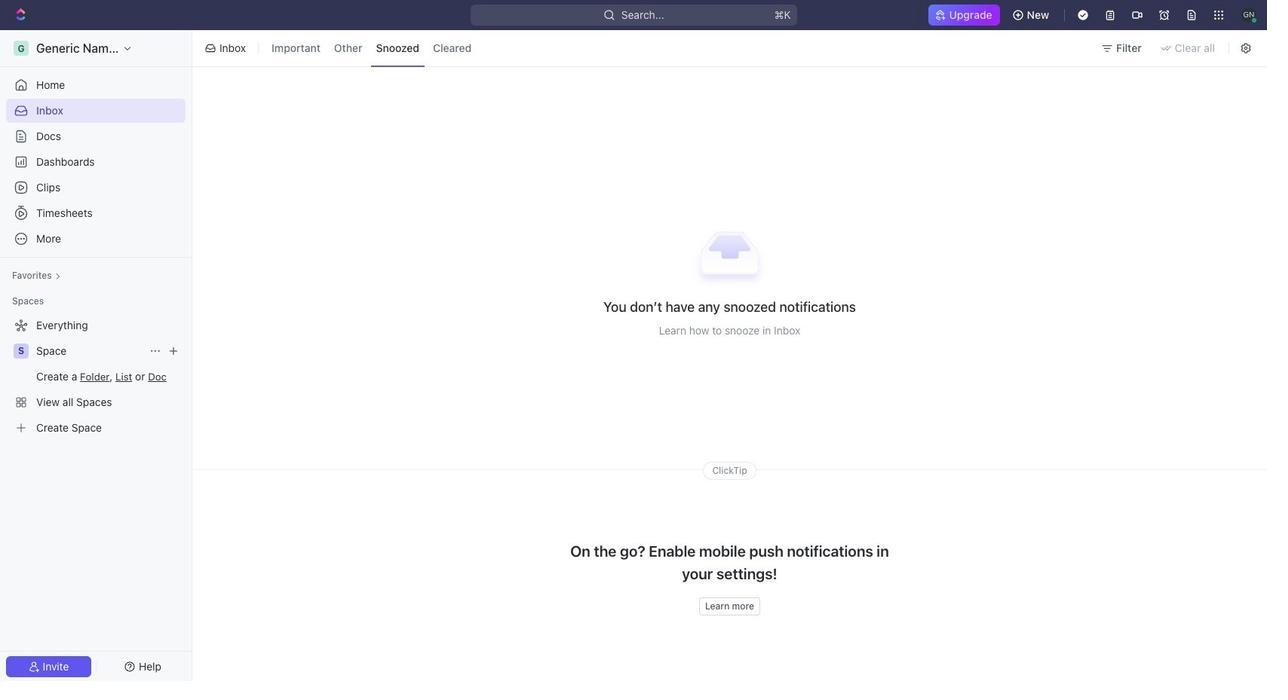 Task type: describe. For each thing, give the bounding box(es) containing it.
tree inside sidebar navigation
[[6, 314, 186, 440]]

space, , element
[[14, 344, 29, 359]]



Task type: vqa. For each thing, say whether or not it's contained in the screenshot.
'tab list'
yes



Task type: locate. For each thing, give the bounding box(es) containing it.
generic name's workspace, , element
[[14, 41, 29, 56]]

tree
[[6, 314, 186, 440]]

tab list
[[263, 27, 480, 69]]

sidebar navigation
[[0, 30, 195, 682]]



